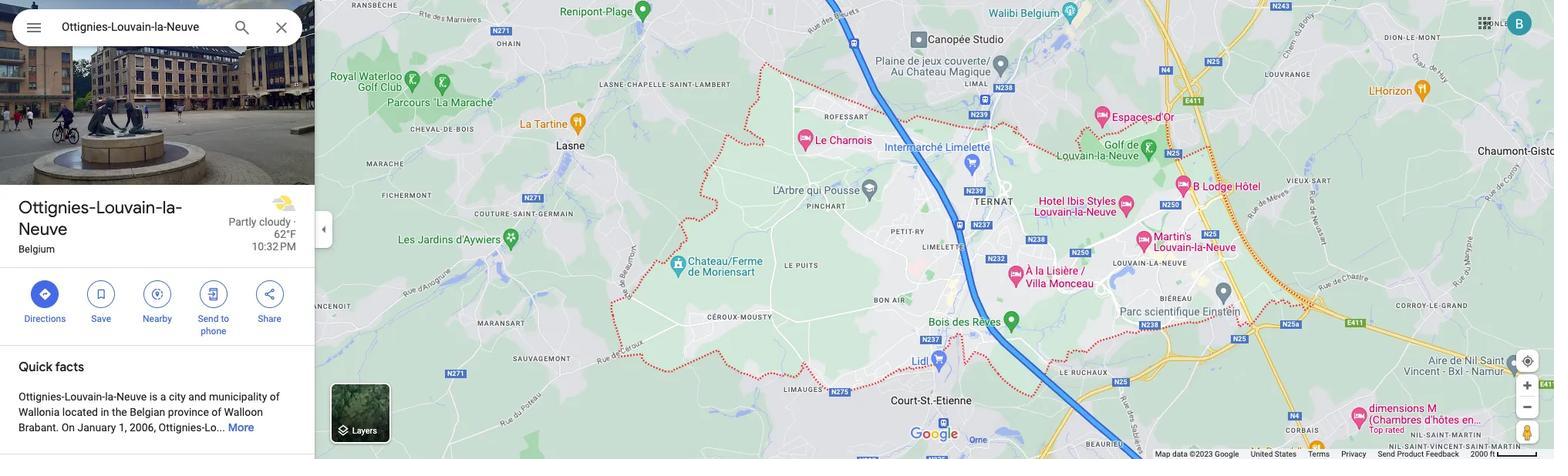 Task type: locate. For each thing, give the bounding box(es) containing it.
send up phone
[[198, 314, 219, 325]]

2000
[[1471, 450, 1488, 459]]

None field
[[62, 18, 221, 36]]

city
[[169, 391, 186, 403]]

ottignies- up the wallonia
[[19, 391, 65, 403]]

to
[[221, 314, 229, 325]]

1 vertical spatial la-
[[105, 391, 116, 403]]


[[207, 286, 220, 303]]

send inside send to phone
[[198, 314, 219, 325]]

ottignies- down the province
[[159, 422, 205, 434]]

neuve up belgium
[[19, 219, 67, 241]]

1 horizontal spatial send
[[1378, 450, 1395, 459]]

facts
[[55, 360, 84, 376]]

0 vertical spatial send
[[198, 314, 219, 325]]

nearby
[[143, 314, 172, 325]]

1 vertical spatial of
[[212, 406, 221, 419]]

la- for ottignies-louvain-la- neuve belgium
[[163, 197, 183, 219]]

neuve inside ottignies-louvain-la-neuve is a city and municipality of wallonia located in the belgian province of walloon brabant. on january 1, 2006, ottignies-lo...
[[116, 391, 147, 403]]

and
[[188, 391, 206, 403]]

send to phone
[[198, 314, 229, 337]]

1 vertical spatial send
[[1378, 450, 1395, 459]]

1 vertical spatial louvain-
[[65, 391, 105, 403]]

belgian
[[130, 406, 165, 419]]

0 vertical spatial la-
[[163, 197, 183, 219]]

louvain-
[[96, 197, 163, 219], [65, 391, 105, 403]]

1,
[[119, 422, 127, 434]]

1 vertical spatial ottignies-
[[19, 391, 65, 403]]

louvain- for ottignies-louvain-la-neuve is a city and municipality of wallonia located in the belgian province of walloon brabant. on january 1, 2006, ottignies-lo...
[[65, 391, 105, 403]]

ottignies- up belgium
[[19, 197, 96, 219]]

of right municipality
[[270, 391, 280, 403]]

neuve inside ottignies-louvain-la- neuve belgium
[[19, 219, 67, 241]]

send
[[198, 314, 219, 325], [1378, 450, 1395, 459]]

0 horizontal spatial of
[[212, 406, 221, 419]]

quick facts
[[19, 360, 84, 376]]

1 vertical spatial neuve
[[116, 391, 147, 403]]

neuve up "the"
[[116, 391, 147, 403]]

terms button
[[1308, 450, 1330, 460]]

la- inside ottignies-louvain-la- neuve belgium
[[163, 197, 183, 219]]

0 horizontal spatial send
[[198, 314, 219, 325]]

la-
[[163, 197, 183, 219], [105, 391, 116, 403]]

louvain- inside ottignies-louvain-la- neuve belgium
[[96, 197, 163, 219]]

1 horizontal spatial la-
[[163, 197, 183, 219]]

neuve
[[19, 219, 67, 241], [116, 391, 147, 403]]

0 horizontal spatial la-
[[105, 391, 116, 403]]

of
[[270, 391, 280, 403], [212, 406, 221, 419]]

0 vertical spatial ottignies-
[[19, 197, 96, 219]]

municipality
[[209, 391, 267, 403]]

0 horizontal spatial neuve
[[19, 219, 67, 241]]

data
[[1172, 450, 1188, 459]]

 button
[[12, 9, 56, 49]]

ottignies- for ottignies-louvain-la- neuve belgium
[[19, 197, 96, 219]]

terms
[[1308, 450, 1330, 459]]

none field inside ottignies-louvain-la-neuve "field"
[[62, 18, 221, 36]]

share
[[258, 314, 281, 325]]


[[25, 17, 43, 39]]

footer
[[1155, 450, 1471, 460]]

1 horizontal spatial neuve
[[116, 391, 147, 403]]

layers
[[352, 427, 377, 437]]

send left product
[[1378, 450, 1395, 459]]

united
[[1251, 450, 1273, 459]]

send product feedback
[[1378, 450, 1459, 459]]

zoom out image
[[1522, 402, 1533, 413]]

1 horizontal spatial of
[[270, 391, 280, 403]]

send inside send product feedback button
[[1378, 450, 1395, 459]]

footer containing map data ©2023 google
[[1155, 450, 1471, 460]]


[[150, 286, 164, 303]]

la- inside ottignies-louvain-la-neuve is a city and municipality of wallonia located in the belgian province of walloon brabant. on january 1, 2006, ottignies-lo...
[[105, 391, 116, 403]]

of up lo...
[[212, 406, 221, 419]]

privacy
[[1341, 450, 1366, 459]]

0 vertical spatial neuve
[[19, 219, 67, 241]]

Ottignies-Louvain-la-Neuve field
[[12, 9, 302, 46]]

la- left 'partly'
[[163, 197, 183, 219]]

actions for ottignies-louvain-la-neuve region
[[0, 268, 315, 346]]


[[263, 286, 277, 303]]

0 vertical spatial louvain-
[[96, 197, 163, 219]]

show your location image
[[1521, 355, 1535, 369]]

ottignies-louvain-la- neuve main content
[[0, 0, 315, 460]]

neuve for ottignies-louvain-la-neuve is a city and municipality of wallonia located in the belgian province of walloon brabant. on january 1, 2006, ottignies-lo...
[[116, 391, 147, 403]]

ottignies- inside ottignies-louvain-la- neuve belgium
[[19, 197, 96, 219]]

more button
[[228, 409, 254, 447]]

ottignies-
[[19, 197, 96, 219], [19, 391, 65, 403], [159, 422, 205, 434]]

footer inside "google maps" element
[[1155, 450, 1471, 460]]

10:32 pm
[[252, 241, 296, 253]]

louvain- for ottignies-louvain-la- neuve belgium
[[96, 197, 163, 219]]

louvain- inside ottignies-louvain-la-neuve is a city and municipality of wallonia located in the belgian province of walloon brabant. on january 1, 2006, ottignies-lo...
[[65, 391, 105, 403]]

 search field
[[12, 9, 315, 49]]


[[94, 286, 108, 303]]

phone
[[201, 326, 226, 337]]

partly cloudy · 62°f 10:32 pm
[[229, 216, 296, 253]]

la- up in
[[105, 391, 116, 403]]

la- for ottignies-louvain-la-neuve is a city and municipality of wallonia located in the belgian province of walloon brabant. on january 1, 2006, ottignies-lo...
[[105, 391, 116, 403]]



Task type: describe. For each thing, give the bounding box(es) containing it.
2000 ft
[[1471, 450, 1495, 459]]

2000 ft button
[[1471, 450, 1538, 459]]

belgium
[[19, 244, 55, 255]]

quick
[[19, 360, 52, 376]]

show street view coverage image
[[1516, 421, 1539, 444]]

on
[[61, 422, 75, 434]]

zoom in image
[[1522, 380, 1533, 392]]

located
[[62, 406, 98, 419]]

collapse side panel image
[[315, 221, 332, 238]]

a
[[160, 391, 166, 403]]

privacy button
[[1341, 450, 1366, 460]]

united states
[[1251, 450, 1297, 459]]

62°f
[[274, 228, 296, 241]]

states
[[1275, 450, 1297, 459]]

partly
[[229, 216, 256, 228]]

is
[[149, 391, 158, 403]]

ottignies- for ottignies-louvain-la-neuve is a city and municipality of wallonia located in the belgian province of walloon brabant. on january 1, 2006, ottignies-lo...
[[19, 391, 65, 403]]

google maps element
[[0, 0, 1554, 460]]

·
[[293, 216, 296, 228]]

2006,
[[130, 422, 156, 434]]

directions
[[24, 314, 66, 325]]

ottignies-louvain-la-neuve is a city and municipality of wallonia located in the belgian province of walloon brabant. on january 1, 2006, ottignies-lo...
[[19, 391, 280, 434]]

send for send product feedback
[[1378, 450, 1395, 459]]

province
[[168, 406, 209, 419]]

neuve for ottignies-louvain-la- neuve belgium
[[19, 219, 67, 241]]

brabant.
[[19, 422, 59, 434]]

january
[[78, 422, 116, 434]]

united states button
[[1251, 450, 1297, 460]]

©2023
[[1189, 450, 1213, 459]]

map data ©2023 google
[[1155, 450, 1239, 459]]


[[38, 286, 52, 303]]

ft
[[1490, 450, 1495, 459]]

more
[[228, 421, 254, 435]]

send for send to phone
[[198, 314, 219, 325]]

google
[[1215, 450, 1239, 459]]

walloon
[[224, 406, 263, 419]]

map
[[1155, 450, 1170, 459]]

the
[[112, 406, 127, 419]]

ottignies-louvain-la- neuve belgium
[[19, 197, 183, 255]]

product
[[1397, 450, 1424, 459]]

in
[[101, 406, 109, 419]]

lo...
[[205, 422, 225, 434]]

2 vertical spatial ottignies-
[[159, 422, 205, 434]]

send product feedback button
[[1378, 450, 1459, 460]]

ottignies-louvain-la-neuve weather image
[[271, 191, 296, 216]]

0 vertical spatial of
[[270, 391, 280, 403]]

save
[[91, 314, 111, 325]]

feedback
[[1426, 450, 1459, 459]]

cloudy
[[259, 216, 291, 228]]

wallonia
[[19, 406, 60, 419]]



Task type: vqa. For each thing, say whether or not it's contained in the screenshot.
field inside the Ottignies-Louvain-la-Neuve field
yes



